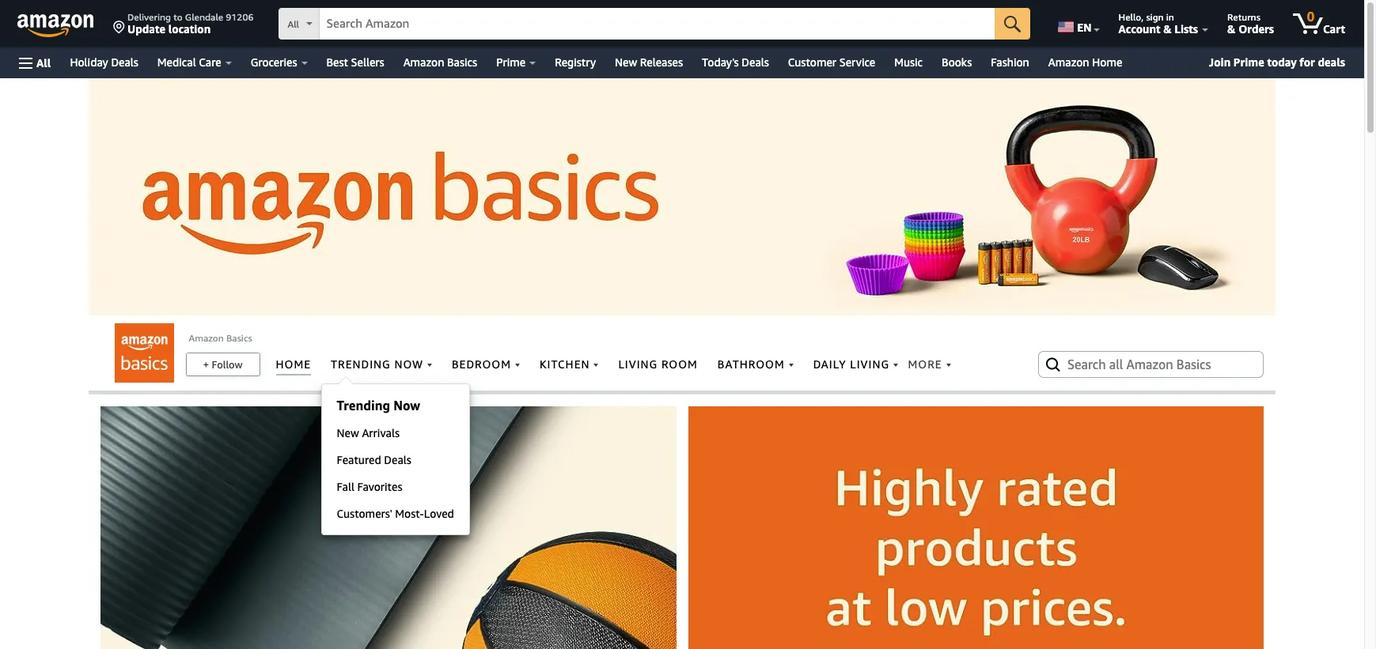 Task type: describe. For each thing, give the bounding box(es) containing it.
& for returns
[[1228, 22, 1236, 36]]

en
[[1077, 21, 1092, 34]]

to
[[173, 11, 183, 23]]

+ follow button
[[186, 354, 259, 376]]

fashion
[[991, 55, 1030, 69]]

prime link
[[487, 51, 545, 74]]

best sellers
[[326, 55, 384, 69]]

sign
[[1146, 11, 1164, 23]]

91206
[[226, 11, 254, 23]]

0 horizontal spatial amazon basics
[[189, 332, 252, 344]]

registry
[[555, 55, 596, 69]]

hello, sign in
[[1119, 11, 1174, 23]]

0
[[1307, 9, 1315, 25]]

join
[[1209, 55, 1231, 69]]

books
[[942, 55, 972, 69]]

Search Amazon text field
[[320, 9, 995, 39]]

amazon basics inside the amazon basics link
[[403, 55, 477, 69]]

holiday
[[70, 55, 108, 69]]

amazon inside amazon home link
[[1049, 55, 1089, 69]]

amazon basics logo image
[[114, 324, 174, 383]]

prime inside join prime today for deals link
[[1234, 55, 1264, 69]]

cart
[[1323, 22, 1345, 36]]

new releases link
[[605, 51, 692, 74]]

best sellers link
[[317, 51, 394, 74]]

registry link
[[545, 51, 605, 74]]

orders
[[1239, 22, 1274, 36]]

books link
[[932, 51, 982, 74]]

Search all Amazon Basics search field
[[1068, 351, 1238, 378]]

+ follow
[[203, 359, 243, 371]]

music link
[[885, 51, 932, 74]]

holiday deals
[[70, 55, 138, 69]]

new
[[615, 55, 637, 69]]

join prime today for deals
[[1209, 55, 1345, 69]]

customer service
[[788, 55, 875, 69]]

account
[[1119, 22, 1161, 36]]

join prime today for deals link
[[1203, 52, 1352, 73]]

customer
[[788, 55, 837, 69]]

amazon image
[[17, 14, 94, 38]]

1 vertical spatial amazon basics link
[[189, 332, 252, 344]]

groceries link
[[241, 51, 317, 74]]

hello,
[[1119, 11, 1144, 23]]

medical
[[157, 55, 196, 69]]

location
[[168, 22, 211, 36]]

returns
[[1228, 11, 1261, 23]]

+
[[203, 359, 209, 371]]

none submit inside all 'search box'
[[995, 8, 1031, 40]]

update
[[127, 22, 165, 36]]

navigation navigation
[[0, 0, 1364, 78]]

today's deals
[[702, 55, 769, 69]]



Task type: vqa. For each thing, say whether or not it's contained in the screenshot.
more
no



Task type: locate. For each thing, give the bounding box(es) containing it.
home
[[1092, 55, 1122, 69]]

amazon basics right sellers at the left of the page
[[403, 55, 477, 69]]

prime
[[496, 55, 526, 69], [1234, 55, 1264, 69]]

deals right the holiday
[[111, 55, 138, 69]]

& inside returns & orders
[[1228, 22, 1236, 36]]

releases
[[640, 55, 683, 69]]

en link
[[1049, 4, 1107, 44]]

all inside 'search box'
[[288, 18, 299, 30]]

today's
[[702, 55, 739, 69]]

amazon basics up + follow
[[189, 332, 252, 344]]

returns & orders
[[1228, 11, 1274, 36]]

care
[[199, 55, 221, 69]]

deals
[[1318, 55, 1345, 69]]

amazon home
[[1049, 55, 1122, 69]]

holiday deals link
[[60, 51, 148, 74]]

lists
[[1175, 22, 1198, 36]]

basics inside navigation navigation
[[447, 55, 477, 69]]

1 horizontal spatial amazon basics
[[403, 55, 477, 69]]

all button
[[12, 47, 58, 78]]

prime right join
[[1234, 55, 1264, 69]]

All search field
[[279, 8, 1031, 41]]

fashion link
[[982, 51, 1039, 74]]

deals inside today's deals "link"
[[742, 55, 769, 69]]

1 vertical spatial amazon basics
[[189, 332, 252, 344]]

basics left prime 'link'
[[447, 55, 477, 69]]

1 vertical spatial all
[[36, 56, 51, 69]]

prime left registry
[[496, 55, 526, 69]]

0 vertical spatial amazon basics link
[[394, 51, 487, 74]]

service
[[839, 55, 875, 69]]

all down amazon image
[[36, 56, 51, 69]]

0 horizontal spatial deals
[[111, 55, 138, 69]]

amazon basics
[[403, 55, 477, 69], [189, 332, 252, 344]]

account & lists
[[1119, 22, 1198, 36]]

None submit
[[995, 8, 1031, 40]]

2 prime from the left
[[1234, 55, 1264, 69]]

search image
[[1044, 355, 1063, 374]]

amazon basics link
[[394, 51, 487, 74], [189, 332, 252, 344]]

amazon up the +
[[189, 332, 224, 344]]

best
[[326, 55, 348, 69]]

new releases
[[615, 55, 683, 69]]

basics
[[447, 55, 477, 69], [226, 332, 252, 344]]

0 horizontal spatial &
[[1164, 22, 1172, 36]]

1 vertical spatial basics
[[226, 332, 252, 344]]

2 deals from the left
[[742, 55, 769, 69]]

glendale
[[185, 11, 223, 23]]

in
[[1166, 11, 1174, 23]]

1 horizontal spatial amazon basics link
[[394, 51, 487, 74]]

all inside "button"
[[36, 56, 51, 69]]

& for account
[[1164, 22, 1172, 36]]

1 prime from the left
[[496, 55, 526, 69]]

1 horizontal spatial all
[[288, 18, 299, 30]]

& left lists
[[1164, 22, 1172, 36]]

0 vertical spatial amazon basics
[[403, 55, 477, 69]]

deals for today's deals
[[742, 55, 769, 69]]

1 & from the left
[[1164, 22, 1172, 36]]

prime inside prime 'link'
[[496, 55, 526, 69]]

delivering
[[127, 11, 171, 23]]

1 deals from the left
[[111, 55, 138, 69]]

0 horizontal spatial prime
[[496, 55, 526, 69]]

basics up follow
[[226, 332, 252, 344]]

today's deals link
[[692, 51, 779, 74]]

&
[[1164, 22, 1172, 36], [1228, 22, 1236, 36]]

0 horizontal spatial amazon basics link
[[189, 332, 252, 344]]

deals for holiday deals
[[111, 55, 138, 69]]

amazon
[[403, 55, 444, 69], [1049, 55, 1089, 69], [189, 332, 224, 344]]

for
[[1300, 55, 1315, 69]]

deals right today's
[[742, 55, 769, 69]]

music
[[894, 55, 923, 69]]

1 horizontal spatial basics
[[447, 55, 477, 69]]

0 horizontal spatial all
[[36, 56, 51, 69]]

& left orders
[[1228, 22, 1236, 36]]

2 & from the left
[[1228, 22, 1236, 36]]

amazon basics link up + follow
[[189, 332, 252, 344]]

follow
[[212, 359, 243, 371]]

amazon right sellers at the left of the page
[[403, 55, 444, 69]]

1 horizontal spatial deals
[[742, 55, 769, 69]]

today
[[1267, 55, 1297, 69]]

0 horizontal spatial amazon
[[189, 332, 224, 344]]

1 horizontal spatial amazon
[[403, 55, 444, 69]]

deals
[[111, 55, 138, 69], [742, 55, 769, 69]]

medical care
[[157, 55, 221, 69]]

amazon basics link right sellers at the left of the page
[[394, 51, 487, 74]]

1 horizontal spatial prime
[[1234, 55, 1264, 69]]

sellers
[[351, 55, 384, 69]]

0 horizontal spatial basics
[[226, 332, 252, 344]]

medical care link
[[148, 51, 241, 74]]

all up groceries link
[[288, 18, 299, 30]]

2 horizontal spatial amazon
[[1049, 55, 1089, 69]]

customer service link
[[779, 51, 885, 74]]

1 horizontal spatial &
[[1228, 22, 1236, 36]]

delivering to glendale 91206 update location
[[127, 11, 254, 36]]

deals inside holiday deals link
[[111, 55, 138, 69]]

groceries
[[251, 55, 297, 69]]

0 vertical spatial all
[[288, 18, 299, 30]]

amazon down en
[[1049, 55, 1089, 69]]

0 vertical spatial basics
[[447, 55, 477, 69]]

amazon home link
[[1039, 51, 1132, 74]]

all
[[288, 18, 299, 30], [36, 56, 51, 69]]



